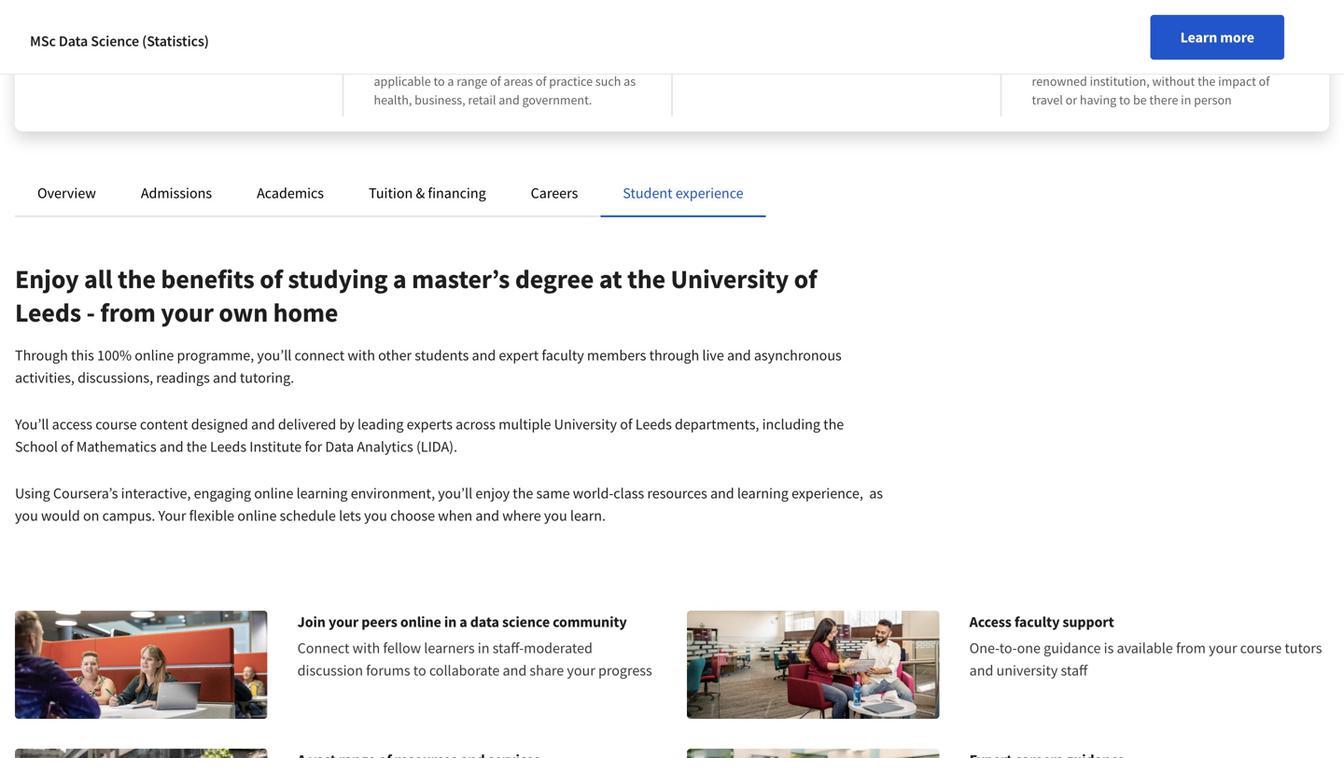 Task type: describe. For each thing, give the bounding box(es) containing it.
and down enjoy
[[475, 507, 499, 526]]

through
[[15, 346, 68, 365]]

forums
[[366, 662, 410, 681]]

such
[[595, 73, 621, 90]]

and left expert on the left top
[[472, 346, 496, 365]]

course inside access faculty support one-to-one guidance is available from your course tutors and university staff
[[1240, 639, 1282, 658]]

peers
[[361, 613, 397, 632]]

of down "access" on the bottom of the page
[[61, 438, 73, 456]]

for
[[305, 438, 322, 456]]

areas
[[504, 73, 533, 90]]

other
[[378, 346, 412, 365]]

to inside earn a prestigious degree from a world- renowned institution, without the impact of travel or having to be there in person
[[1119, 91, 1131, 108]]

as inside 'using coursera's interactive, engaging online learning environment, you'll enjoy the same world-class resources and learning experience,  as you would on campus. your flexible online schedule lets you choose when and where you learn.'
[[869, 484, 883, 503]]

world- inside 'using coursera's interactive, engaging online learning environment, you'll enjoy the same world-class resources and learning experience,  as you would on campus. your flexible online schedule lets you choose when and where you learn.'
[[573, 484, 614, 503]]

admissions
[[141, 184, 212, 203]]

studying
[[288, 263, 388, 295]]

designed
[[191, 415, 248, 434]]

the inside earn a prestigious degree from a world- renowned institution, without the impact of travel or having to be there in person
[[1198, 73, 1216, 90]]

access
[[970, 613, 1012, 632]]

departments,
[[675, 415, 759, 434]]

the inside 'using coursera's interactive, engaging online learning environment, you'll enjoy the same world-class resources and learning experience,  as you would on campus. your flexible online schedule lets you choose when and where you learn.'
[[513, 484, 533, 503]]

earn a prestigious degree from a world- renowned institution, without the impact of travel or having to be there in person
[[1032, 54, 1270, 108]]

faculty inside through this 100% online programme, you'll connect with other students and expert faculty members through live and asynchronous activities, discussions, readings and tutoring.
[[542, 346, 584, 365]]

share
[[530, 662, 564, 681]]

academics link
[[257, 184, 324, 203]]

and inside access faculty support one-to-one guidance is available from your course tutors and university staff
[[970, 662, 994, 681]]

1 horizontal spatial in
[[478, 639, 490, 658]]

at
[[599, 263, 622, 295]]

student experience link
[[623, 184, 744, 203]]

degree inside enjoy all the benefits of studying a master's degree at the university of leeds - from your own home
[[515, 263, 594, 295]]

travel
[[1032, 91, 1063, 108]]

from inside enjoy all the benefits of studying a master's degree at the university of leeds - from your own home
[[100, 296, 156, 329]]

careers
[[531, 184, 578, 203]]

student
[[623, 184, 673, 203]]

using
[[15, 484, 50, 503]]

on
[[83, 507, 99, 526]]

of up own
[[260, 263, 283, 295]]

class
[[614, 484, 644, 503]]

business,
[[415, 91, 465, 108]]

more
[[1220, 28, 1255, 47]]

science
[[502, 613, 550, 632]]

collaborate
[[429, 662, 500, 681]]

statistical
[[468, 54, 520, 71]]

your down moderated
[[567, 662, 595, 681]]

enjoy
[[476, 484, 510, 503]]

discussions,
[[78, 369, 153, 387]]

you'll
[[15, 415, 49, 434]]

practice
[[549, 73, 593, 90]]

the down designed
[[186, 438, 207, 456]]

your right the join
[[329, 613, 359, 632]]

support
[[1063, 613, 1114, 632]]

expert
[[499, 346, 539, 365]]

the right all
[[118, 263, 156, 295]]

join your peers online in a data science community connect with fellow learners in staff-moderated discussion forums to collaborate and share your progress
[[297, 613, 652, 681]]

connect
[[295, 346, 345, 365]]

delivered
[[278, 415, 336, 434]]

would
[[41, 507, 80, 526]]

using coursera's interactive, engaging online learning environment, you'll enjoy the same world-class resources and learning experience,  as you would on campus. your flexible online schedule lets you choose when and where you learn.
[[15, 484, 883, 526]]

expertise
[[576, 54, 626, 71]]

earn
[[1032, 54, 1057, 71]]

mathematics
[[76, 438, 157, 456]]

as inside master of science build in-demand statistical  skills and expertise applicable to a range of areas of practice such as health, business, retail and government.
[[624, 73, 636, 90]]

to inside master of science build in-demand statistical  skills and expertise applicable to a range of areas of practice such as health, business, retail and government.
[[434, 73, 445, 90]]

prestigious
[[1069, 54, 1129, 71]]

science for data
[[91, 32, 139, 50]]

university inside enjoy all the benefits of studying a master's degree at the university of leeds - from your own home
[[671, 263, 789, 295]]

2 learning from the left
[[737, 484, 789, 503]]

a inside enjoy all the benefits of studying a master's degree at the university of leeds - from your own home
[[393, 263, 407, 295]]

same
[[536, 484, 570, 503]]

asynchronous
[[754, 346, 842, 365]]

experience
[[676, 184, 744, 203]]

activities,
[[15, 369, 75, 387]]

range
[[457, 73, 488, 90]]

the right including
[[823, 415, 844, 434]]

with inside join your peers online in a data science community connect with fellow learners in staff-moderated discussion forums to collaborate and share your progress
[[353, 639, 380, 658]]

online up schedule
[[254, 484, 293, 503]]

home
[[273, 296, 338, 329]]

master's
[[412, 263, 510, 295]]

school
[[15, 438, 58, 456]]

and up the institute
[[251, 415, 275, 434]]

your
[[158, 507, 186, 526]]

and right resources
[[710, 484, 734, 503]]

when
[[438, 507, 472, 526]]

including
[[762, 415, 821, 434]]

flexible
[[189, 507, 234, 526]]

join
[[297, 613, 326, 632]]

own
[[219, 296, 268, 329]]

admissions link
[[141, 184, 212, 203]]

one-
[[970, 639, 999, 658]]

staff
[[1061, 662, 1088, 681]]

guidance
[[1044, 639, 1101, 658]]

or
[[1066, 91, 1077, 108]]

coursera's
[[53, 484, 118, 503]]

demand
[[419, 54, 465, 71]]

you'll inside through this 100% online programme, you'll connect with other students and expert faculty members through live and asynchronous activities, discussions, readings and tutoring.
[[257, 346, 292, 365]]

-
[[86, 296, 95, 329]]

of right master
[[102, 28, 118, 52]]

from inside earn a prestigious degree from a world- renowned institution, without the impact of travel or having to be there in person
[[1172, 54, 1198, 71]]

one
[[1017, 639, 1041, 658]]

and right live
[[727, 346, 751, 365]]

interactive,
[[121, 484, 191, 503]]

(lida).
[[416, 438, 457, 456]]



Task type: vqa. For each thing, say whether or not it's contained in the screenshot.
videos inside Hide Info About Module Content region
no



Task type: locate. For each thing, give the bounding box(es) containing it.
2 horizontal spatial leeds
[[635, 415, 672, 434]]

0 vertical spatial university
[[671, 263, 789, 295]]

university
[[997, 662, 1058, 681]]

the right "at"
[[627, 263, 666, 295]]

you'll inside 'using coursera's interactive, engaging online learning environment, you'll enjoy the same world-class resources and learning experience,  as you would on campus. your flexible online schedule lets you choose when and where you learn.'
[[438, 484, 473, 503]]

0 horizontal spatial faculty
[[542, 346, 584, 365]]

world- up impact
[[1210, 54, 1246, 71]]

a down demand
[[447, 73, 454, 90]]

2 you from the left
[[364, 507, 387, 526]]

and inside join your peers online in a data science community connect with fellow learners in staff-moderated discussion forums to collaborate and share your progress
[[503, 662, 527, 681]]

1 vertical spatial you'll
[[438, 484, 473, 503]]

faculty up one
[[1015, 613, 1060, 632]]

to-
[[999, 639, 1017, 658]]

your inside access faculty support one-to-one guidance is available from your course tutors and university staff
[[1209, 639, 1237, 658]]

university right multiple
[[554, 415, 617, 434]]

1 horizontal spatial faculty
[[1015, 613, 1060, 632]]

programme,
[[177, 346, 254, 365]]

overview link
[[37, 184, 96, 203]]

(statistics)
[[142, 32, 209, 50]]

faculty right expert on the left top
[[542, 346, 584, 365]]

3 you from the left
[[544, 507, 567, 526]]

science
[[122, 28, 182, 52], [91, 32, 139, 50]]

1 horizontal spatial data
[[325, 438, 354, 456]]

live
[[702, 346, 724, 365]]

in right the there
[[1181, 91, 1191, 108]]

all
[[84, 263, 113, 295]]

campus.
[[102, 507, 155, 526]]

skills
[[522, 54, 550, 71]]

from right -
[[100, 296, 156, 329]]

online up readings
[[135, 346, 174, 365]]

access
[[52, 415, 92, 434]]

world- up learn.
[[573, 484, 614, 503]]

0 vertical spatial course
[[95, 415, 137, 434]]

1 horizontal spatial learning
[[737, 484, 789, 503]]

online inside join your peers online in a data science community connect with fellow learners in staff-moderated discussion forums to collaborate and share your progress
[[400, 613, 441, 632]]

1 vertical spatial degree
[[515, 263, 594, 295]]

a inside join your peers online in a data science community connect with fellow learners in staff-moderated discussion forums to collaborate and share your progress
[[460, 613, 467, 632]]

1 learning from the left
[[296, 484, 348, 503]]

0 vertical spatial to
[[434, 73, 445, 90]]

of down "statistical"
[[490, 73, 501, 90]]

to up "business,"
[[434, 73, 445, 90]]

and down content
[[160, 438, 184, 456]]

0 vertical spatial world-
[[1210, 54, 1246, 71]]

2 vertical spatial in
[[478, 639, 490, 658]]

leeds left departments,
[[635, 415, 672, 434]]

0 horizontal spatial as
[[624, 73, 636, 90]]

and down staff-
[[503, 662, 527, 681]]

learning up schedule
[[296, 484, 348, 503]]

1 horizontal spatial degree
[[1132, 54, 1170, 71]]

0 horizontal spatial data
[[59, 32, 88, 50]]

of down skills
[[536, 73, 547, 90]]

online up fellow
[[400, 613, 441, 632]]

the up person
[[1198, 73, 1216, 90]]

degree inside earn a prestigious degree from a world- renowned institution, without the impact of travel or having to be there in person
[[1132, 54, 1170, 71]]

build
[[374, 54, 402, 71]]

of inside earn a prestigious degree from a world- renowned institution, without the impact of travel or having to be there in person
[[1259, 73, 1270, 90]]

data down by
[[325, 438, 354, 456]]

available
[[1117, 639, 1173, 658]]

moderated
[[524, 639, 593, 658]]

a down learn
[[1201, 54, 1208, 71]]

learning down including
[[737, 484, 789, 503]]

you down same
[[544, 507, 567, 526]]

you'll access course content designed and delivered by leading experts across multiple university of leeds departments, including the school of mathematics and the leeds institute for data analytics (lida).
[[15, 415, 844, 456]]

0 horizontal spatial world-
[[573, 484, 614, 503]]

by
[[339, 415, 355, 434]]

1 vertical spatial data
[[325, 438, 354, 456]]

in inside earn a prestigious degree from a world- renowned institution, without the impact of travel or having to be there in person
[[1181, 91, 1191, 108]]

1 horizontal spatial university
[[671, 263, 789, 295]]

0 horizontal spatial you
[[15, 507, 38, 526]]

financing
[[428, 184, 486, 203]]

to inside join your peers online in a data science community connect with fellow learners in staff-moderated discussion forums to collaborate and share your progress
[[413, 662, 426, 681]]

tuition & financing link
[[369, 184, 486, 203]]

leeds inside enjoy all the benefits of studying a master's degree at the university of leeds - from your own home
[[15, 296, 81, 329]]

msc
[[30, 32, 56, 50]]

your right available
[[1209, 639, 1237, 658]]

leeds down enjoy
[[15, 296, 81, 329]]

from
[[1172, 54, 1198, 71], [100, 296, 156, 329], [1176, 639, 1206, 658]]

course left tutors
[[1240, 639, 1282, 658]]

0 vertical spatial from
[[1172, 54, 1198, 71]]

leeds
[[15, 296, 81, 329], [635, 415, 672, 434], [210, 438, 247, 456]]

in up learners
[[444, 613, 457, 632]]

1 vertical spatial faculty
[[1015, 613, 1060, 632]]

having
[[1080, 91, 1117, 108]]

0 vertical spatial you'll
[[257, 346, 292, 365]]

in-
[[405, 54, 419, 71]]

0 horizontal spatial university
[[554, 415, 617, 434]]

&
[[416, 184, 425, 203]]

to left be
[[1119, 91, 1131, 108]]

course inside you'll access course content designed and delivered by leading experts across multiple university of leeds departments, including the school of mathematics and the leeds institute for data analytics (lida).
[[95, 415, 137, 434]]

science for of
[[122, 28, 182, 52]]

of up class
[[620, 415, 632, 434]]

and down 'areas'
[[499, 91, 520, 108]]

faculty
[[542, 346, 584, 365], [1015, 613, 1060, 632]]

0 vertical spatial leeds
[[15, 296, 81, 329]]

0 horizontal spatial in
[[444, 613, 457, 632]]

multiple
[[499, 415, 551, 434]]

readings
[[156, 369, 210, 387]]

members
[[587, 346, 646, 365]]

degree up without
[[1132, 54, 1170, 71]]

you right the lets
[[364, 507, 387, 526]]

with left the other
[[348, 346, 375, 365]]

degree
[[1132, 54, 1170, 71], [515, 263, 594, 295]]

with down peers
[[353, 639, 380, 658]]

careers link
[[531, 184, 578, 203]]

discussion
[[297, 662, 363, 681]]

engaging
[[194, 484, 251, 503]]

tuition
[[369, 184, 413, 203]]

0 vertical spatial with
[[348, 346, 375, 365]]

0 vertical spatial degree
[[1132, 54, 1170, 71]]

0 vertical spatial data
[[59, 32, 88, 50]]

overview
[[37, 184, 96, 203]]

0 horizontal spatial leeds
[[15, 296, 81, 329]]

2 vertical spatial from
[[1176, 639, 1206, 658]]

1 vertical spatial course
[[1240, 639, 1282, 658]]

online inside through this 100% online programme, you'll connect with other students and expert faculty members through live and asynchronous activities, discussions, readings and tutoring.
[[135, 346, 174, 365]]

science left '(statistics)'
[[91, 32, 139, 50]]

person
[[1194, 91, 1232, 108]]

and down one-
[[970, 662, 994, 681]]

environment,
[[351, 484, 435, 503]]

1 horizontal spatial world-
[[1210, 54, 1246, 71]]

1 vertical spatial to
[[1119, 91, 1131, 108]]

you
[[15, 507, 38, 526], [364, 507, 387, 526], [544, 507, 567, 526]]

a left data
[[460, 613, 467, 632]]

1 vertical spatial in
[[444, 613, 457, 632]]

leeds down designed
[[210, 438, 247, 456]]

master
[[45, 28, 98, 52]]

you'll up the "tutoring."
[[257, 346, 292, 365]]

connect
[[297, 639, 350, 658]]

lets
[[339, 507, 361, 526]]

0 horizontal spatial you'll
[[257, 346, 292, 365]]

in left staff-
[[478, 639, 490, 658]]

a right earn
[[1060, 54, 1066, 71]]

0 horizontal spatial course
[[95, 415, 137, 434]]

resources
[[647, 484, 707, 503]]

0 vertical spatial as
[[624, 73, 636, 90]]

0 horizontal spatial to
[[413, 662, 426, 681]]

students
[[415, 346, 469, 365]]

of up asynchronous
[[794, 263, 817, 295]]

0 horizontal spatial degree
[[515, 263, 594, 295]]

data inside you'll access course content designed and delivered by leading experts across multiple university of leeds departments, including the school of mathematics and the leeds institute for data analytics (lida).
[[325, 438, 354, 456]]

course up "mathematics"
[[95, 415, 137, 434]]

across
[[456, 415, 496, 434]]

1 vertical spatial world-
[[573, 484, 614, 503]]

1 horizontal spatial you
[[364, 507, 387, 526]]

content
[[140, 415, 188, 434]]

from up without
[[1172, 54, 1198, 71]]

of right impact
[[1259, 73, 1270, 90]]

university up live
[[671, 263, 789, 295]]

staff-
[[493, 639, 524, 658]]

through this 100% online programme, you'll connect with other students and expert faculty members through live and asynchronous activities, discussions, readings and tutoring.
[[15, 346, 842, 387]]

science right master
[[122, 28, 182, 52]]

1 vertical spatial university
[[554, 415, 617, 434]]

1 vertical spatial from
[[100, 296, 156, 329]]

to down fellow
[[413, 662, 426, 681]]

from inside access faculty support one-to-one guidance is available from your course tutors and university staff
[[1176, 639, 1206, 658]]

impact
[[1218, 73, 1256, 90]]

benefits
[[161, 263, 255, 295]]

your down benefits
[[161, 296, 214, 329]]

a inside master of science build in-demand statistical  skills and expertise applicable to a range of areas of practice such as health, business, retail and government.
[[447, 73, 454, 90]]

learners
[[424, 639, 475, 658]]

to
[[434, 73, 445, 90], [1119, 91, 1131, 108], [413, 662, 426, 681]]

learn more
[[1180, 28, 1255, 47]]

learn more button
[[1151, 15, 1284, 60]]

university inside you'll access course content designed and delivered by leading experts across multiple university of leeds departments, including the school of mathematics and the leeds institute for data analytics (lida).
[[554, 415, 617, 434]]

and up the practice
[[552, 54, 573, 71]]

learn.
[[570, 507, 606, 526]]

1 horizontal spatial to
[[434, 73, 445, 90]]

science inside master of science build in-demand statistical  skills and expertise applicable to a range of areas of practice such as health, business, retail and government.
[[122, 28, 182, 52]]

there
[[1150, 91, 1178, 108]]

learn
[[1180, 28, 1217, 47]]

enjoy
[[15, 263, 79, 295]]

learning
[[296, 484, 348, 503], [737, 484, 789, 503]]

data right msc
[[59, 32, 88, 50]]

1 horizontal spatial leeds
[[210, 438, 247, 456]]

as
[[624, 73, 636, 90], [869, 484, 883, 503]]

1 vertical spatial leeds
[[635, 415, 672, 434]]

a left master's
[[393, 263, 407, 295]]

the up where
[[513, 484, 533, 503]]

analytics
[[357, 438, 413, 456]]

institution,
[[1090, 73, 1150, 90]]

you down the using
[[15, 507, 38, 526]]

your inside enjoy all the benefits of studying a master's degree at the university of leeds - from your own home
[[161, 296, 214, 329]]

degree left "at"
[[515, 263, 594, 295]]

leading
[[357, 415, 404, 434]]

enjoy all the benefits of studying a master's degree at the university of leeds - from your own home
[[15, 263, 817, 329]]

2 horizontal spatial in
[[1181, 91, 1191, 108]]

0 vertical spatial in
[[1181, 91, 1191, 108]]

through
[[649, 346, 699, 365]]

experts
[[407, 415, 453, 434]]

100%
[[97, 346, 132, 365]]

1 vertical spatial as
[[869, 484, 883, 503]]

with
[[348, 346, 375, 365], [353, 639, 380, 658]]

with inside through this 100% online programme, you'll connect with other students and expert faculty members through live and asynchronous activities, discussions, readings and tutoring.
[[348, 346, 375, 365]]

1 vertical spatial with
[[353, 639, 380, 658]]

world- inside earn a prestigious degree from a world- renowned institution, without the impact of travel or having to be there in person
[[1210, 54, 1246, 71]]

online
[[135, 346, 174, 365], [254, 484, 293, 503], [237, 507, 277, 526], [400, 613, 441, 632]]

you'll up the when
[[438, 484, 473, 503]]

1 you from the left
[[15, 507, 38, 526]]

of
[[102, 28, 118, 52], [490, 73, 501, 90], [536, 73, 547, 90], [1259, 73, 1270, 90], [260, 263, 283, 295], [794, 263, 817, 295], [620, 415, 632, 434], [61, 438, 73, 456]]

a
[[1060, 54, 1066, 71], [1201, 54, 1208, 71], [447, 73, 454, 90], [393, 263, 407, 295], [460, 613, 467, 632]]

faculty inside access faculty support one-to-one guidance is available from your course tutors and university staff
[[1015, 613, 1060, 632]]

access faculty support one-to-one guidance is available from your course tutors and university staff
[[970, 613, 1322, 681]]

2 vertical spatial to
[[413, 662, 426, 681]]

0 vertical spatial faculty
[[542, 346, 584, 365]]

0 horizontal spatial learning
[[296, 484, 348, 503]]

2 horizontal spatial you
[[544, 507, 567, 526]]

1 horizontal spatial as
[[869, 484, 883, 503]]

you'll
[[257, 346, 292, 365], [438, 484, 473, 503]]

2 horizontal spatial to
[[1119, 91, 1131, 108]]

applicable
[[374, 73, 431, 90]]

1 horizontal spatial course
[[1240, 639, 1282, 658]]

online down the engaging
[[237, 507, 277, 526]]

and down programme,
[[213, 369, 237, 387]]

and
[[552, 54, 573, 71], [499, 91, 520, 108], [472, 346, 496, 365], [727, 346, 751, 365], [213, 369, 237, 387], [251, 415, 275, 434], [160, 438, 184, 456], [710, 484, 734, 503], [475, 507, 499, 526], [503, 662, 527, 681], [970, 662, 994, 681]]

from right available
[[1176, 639, 1206, 658]]

1 horizontal spatial you'll
[[438, 484, 473, 503]]

academics
[[257, 184, 324, 203]]

2 vertical spatial leeds
[[210, 438, 247, 456]]



